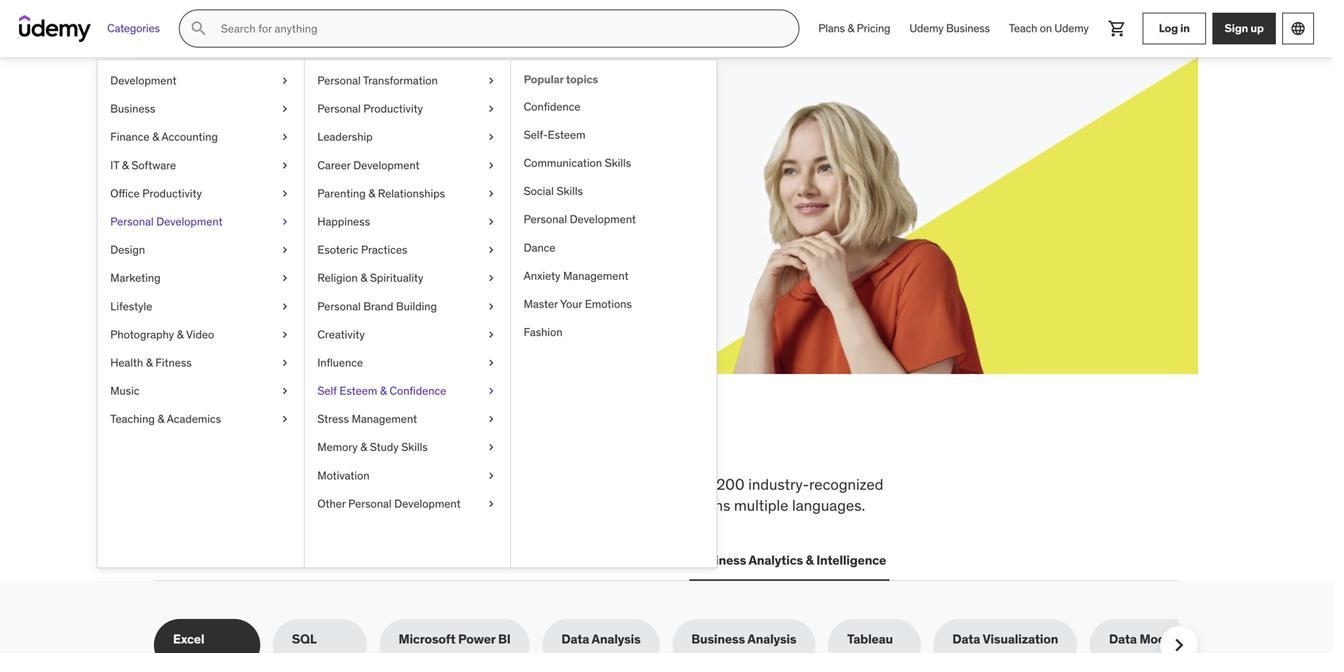 Task type: vqa. For each thing, say whether or not it's contained in the screenshot.
The Personal Development for the right Personal Development Link
yes



Task type: describe. For each thing, give the bounding box(es) containing it.
& inside button
[[806, 553, 814, 569]]

office productivity link
[[98, 180, 304, 208]]

personal transformation link
[[305, 67, 510, 95]]

personal for personal transformation link
[[317, 73, 361, 88]]

data visualization
[[953, 632, 1058, 648]]

place
[[599, 423, 682, 464]]

xsmall image for business
[[279, 101, 291, 117]]

creativity link
[[305, 321, 510, 349]]

transformation
[[363, 73, 438, 88]]

0 horizontal spatial your
[[257, 165, 281, 182]]

xsmall image for self esteem & confidence
[[485, 384, 498, 399]]

personal for personal brand building link
[[317, 299, 361, 314]]

Search for anything text field
[[218, 15, 780, 42]]

web development button
[[154, 542, 269, 580]]

memory & study skills
[[317, 441, 428, 455]]

spirituality
[[370, 271, 423, 285]]

xsmall image for memory & study skills
[[485, 440, 498, 456]]

esteem for self
[[339, 384, 377, 398]]

health & fitness link
[[98, 349, 304, 377]]

0 horizontal spatial in
[[500, 423, 530, 464]]

other personal development
[[317, 497, 461, 511]]

& for religion & spirituality
[[360, 271, 367, 285]]

personal for personal productivity link
[[317, 102, 361, 116]]

& for parenting & relationships
[[368, 186, 375, 201]]

building
[[396, 299, 437, 314]]

creativity
[[317, 328, 365, 342]]

fashion link
[[511, 319, 717, 347]]

you
[[355, 423, 411, 464]]

200
[[717, 475, 745, 494]]

xsmall image for other personal development
[[485, 497, 498, 512]]

development for the right the personal development link
[[570, 212, 636, 227]]

popular topics
[[524, 72, 598, 87]]

web development
[[157, 553, 266, 569]]

excel
[[173, 632, 204, 648]]

1 horizontal spatial personal development link
[[511, 206, 717, 234]]

self esteem & confidence
[[317, 384, 446, 398]]

anxiety management
[[524, 269, 629, 283]]

next image
[[1167, 633, 1192, 654]]

on
[[1040, 21, 1052, 35]]

video
[[186, 328, 214, 342]]

it & software link
[[98, 151, 304, 180]]

it for it & software
[[110, 158, 119, 172]]

business analytics & intelligence button
[[689, 542, 890, 580]]

lifestyle link
[[98, 293, 304, 321]]

business for business
[[110, 102, 155, 116]]

xsmall image for finance & accounting
[[279, 130, 291, 145]]

business analysis
[[691, 632, 797, 648]]

finance & accounting
[[110, 130, 218, 144]]

xsmall image for leadership
[[485, 130, 498, 145]]

stress management link
[[305, 406, 510, 434]]

xsmall image for personal brand building
[[485, 299, 498, 315]]

happiness link
[[305, 208, 510, 236]]

just
[[482, 165, 503, 182]]

leadership for leadership link
[[317, 130, 373, 144]]

religion & spirituality
[[317, 271, 423, 285]]

self-
[[524, 128, 548, 142]]

xsmall image for creativity
[[485, 327, 498, 343]]

web
[[157, 553, 184, 569]]

udemy business link
[[900, 10, 1000, 48]]

a
[[365, 165, 371, 182]]

xsmall image for lifestyle
[[279, 299, 291, 315]]

skills down communication skills
[[557, 184, 583, 198]]

xsmall image for photography & video
[[279, 327, 291, 343]]

& for memory & study skills
[[360, 441, 367, 455]]

xsmall image for religion & spirituality
[[485, 271, 498, 286]]

& for teaching & academics
[[158, 412, 164, 427]]

memory
[[317, 441, 358, 455]]

software
[[131, 158, 176, 172]]

it certifications button
[[282, 542, 382, 580]]

all the skills you need in one place
[[154, 423, 682, 464]]

career
[[317, 158, 351, 172]]

productivity for office productivity
[[142, 186, 202, 201]]

teach on udemy
[[1009, 21, 1089, 35]]

data for data visualization
[[953, 632, 980, 648]]

xsmall image for personal transformation
[[485, 73, 498, 89]]

for inside 'covering critical workplace skills to technical topics, including prep content for over 200 industry-recognized certifications, our catalog supports well-rounded professional development and spans multiple languages.'
[[662, 475, 681, 494]]

sign
[[1225, 21, 1248, 35]]

dance link
[[511, 234, 717, 262]]

xsmall image for parenting & relationships
[[485, 186, 498, 202]]

parenting
[[317, 186, 366, 201]]

well-
[[391, 496, 424, 516]]

communication skills
[[524, 156, 631, 170]]

parenting & relationships
[[317, 186, 445, 201]]

udemy image
[[19, 15, 91, 42]]

xsmall image for personal development
[[279, 214, 291, 230]]

xsmall image for development
[[279, 73, 291, 89]]

religion
[[317, 271, 358, 285]]

teach
[[1009, 21, 1037, 35]]

& up stress management
[[380, 384, 387, 398]]

skills inside 'link'
[[605, 156, 631, 170]]

photography & video
[[110, 328, 214, 342]]

confidence link
[[511, 93, 717, 121]]

sign up link
[[1213, 13, 1276, 44]]

certifications,
[[154, 496, 245, 516]]

and
[[662, 496, 687, 516]]

self esteem & confidence element
[[510, 60, 717, 568]]

self
[[317, 384, 337, 398]]

your
[[560, 297, 582, 311]]

tableau
[[847, 632, 893, 648]]

& for plans & pricing
[[848, 21, 854, 35]]

over
[[684, 475, 713, 494]]

office productivity
[[110, 186, 202, 201]]

master your emotions link
[[511, 290, 717, 319]]

sql
[[292, 632, 317, 648]]

anxiety
[[524, 269, 561, 283]]

topic filters element
[[154, 620, 1214, 654]]

microsoft power bi
[[399, 632, 511, 648]]

catalog
[[275, 496, 324, 516]]

choose a language image
[[1290, 21, 1306, 37]]

personal for leftmost the personal development link
[[110, 215, 154, 229]]

personal down to
[[348, 497, 392, 511]]

science
[[513, 553, 560, 569]]

all
[[154, 423, 201, 464]]

workplace
[[267, 475, 336, 494]]

the
[[206, 423, 257, 464]]

topics,
[[458, 475, 503, 494]]

for inside skills for your future expand your potential with a course. starting at just $12.99 through dec 15.
[[287, 126, 324, 159]]

xsmall image for esoteric practices
[[485, 242, 498, 258]]

esteem for self-
[[548, 128, 586, 142]]

topics
[[566, 72, 598, 87]]

study
[[370, 441, 399, 455]]

intelligence
[[817, 553, 886, 569]]

including
[[507, 475, 568, 494]]

development down categories "dropdown button"
[[110, 73, 177, 88]]

through
[[252, 183, 297, 200]]

development
[[570, 496, 658, 516]]

esoteric practices link
[[305, 236, 510, 264]]

productivity for personal productivity
[[363, 102, 423, 116]]

health & fitness
[[110, 356, 192, 370]]

& for finance & accounting
[[152, 130, 159, 144]]

content
[[606, 475, 658, 494]]

supports
[[328, 496, 388, 516]]



Task type: locate. For each thing, give the bounding box(es) containing it.
xsmall image inside lifestyle link
[[279, 299, 291, 315]]

personal up personal productivity in the top left of the page
[[317, 73, 361, 88]]

career development link
[[305, 151, 510, 180]]

photography & video link
[[98, 321, 304, 349]]

relationships
[[378, 186, 445, 201]]

productivity down transformation
[[363, 102, 423, 116]]

0 horizontal spatial personal development link
[[98, 208, 304, 236]]

submit search image
[[189, 19, 208, 38]]

parenting & relationships link
[[305, 180, 510, 208]]

esteem up stress management
[[339, 384, 377, 398]]

management inside self esteem & confidence element
[[563, 269, 629, 283]]

esoteric
[[317, 243, 358, 257]]

development link
[[98, 67, 304, 95]]

xsmall image for marketing
[[279, 271, 291, 286]]

business link
[[98, 95, 304, 123]]

personal development down office productivity
[[110, 215, 223, 229]]

data science button
[[480, 542, 564, 580]]

0 vertical spatial for
[[287, 126, 324, 159]]

xsmall image inside motivation link
[[485, 468, 498, 484]]

0 vertical spatial it
[[110, 158, 119, 172]]

1 vertical spatial management
[[352, 412, 417, 427]]

development right web
[[187, 553, 266, 569]]

xsmall image for influence
[[485, 355, 498, 371]]

0 horizontal spatial analysis
[[592, 632, 641, 648]]

0 horizontal spatial it
[[110, 158, 119, 172]]

1 horizontal spatial confidence
[[524, 99, 581, 114]]

it up the 'office'
[[110, 158, 119, 172]]

management
[[563, 269, 629, 283], [352, 412, 417, 427]]

skills up the workplace
[[263, 423, 349, 464]]

personal up dance at the left top of page
[[524, 212, 567, 227]]

1 vertical spatial productivity
[[142, 186, 202, 201]]

communication button
[[576, 542, 677, 580]]

xsmall image inside career development link
[[485, 158, 498, 173]]

0 vertical spatial your
[[329, 126, 386, 159]]

development down social skills link
[[570, 212, 636, 227]]

0 horizontal spatial management
[[352, 412, 417, 427]]

xsmall image inside esoteric practices link
[[485, 242, 498, 258]]

0 vertical spatial confidence
[[524, 99, 581, 114]]

& left study
[[360, 441, 367, 455]]

confidence
[[524, 99, 581, 114], [390, 384, 446, 398]]

1 vertical spatial esteem
[[339, 384, 377, 398]]

personal inside self esteem & confidence element
[[524, 212, 567, 227]]

& right "finance"
[[152, 130, 159, 144]]

xsmall image for design
[[279, 242, 291, 258]]

xsmall image inside personal transformation link
[[485, 73, 498, 89]]

leadership inside leadership button
[[398, 553, 464, 569]]

business inside 'link'
[[946, 21, 990, 35]]

1 vertical spatial it
[[285, 553, 296, 569]]

personal development inside self esteem & confidence element
[[524, 212, 636, 227]]

data for data modeling
[[1109, 632, 1137, 648]]

productivity inside personal productivity link
[[363, 102, 423, 116]]

xsmall image inside the personal development link
[[279, 214, 291, 230]]

communication inside button
[[579, 553, 674, 569]]

1 horizontal spatial your
[[329, 126, 386, 159]]

confidence up self-esteem
[[524, 99, 581, 114]]

management up study
[[352, 412, 417, 427]]

skills
[[211, 126, 282, 159], [605, 156, 631, 170], [557, 184, 583, 198], [401, 441, 428, 455]]

skills inside 'covering critical workplace skills to technical topics, including prep content for over 200 industry-recognized certifications, our catalog supports well-rounded professional development and spans multiple languages.'
[[340, 475, 373, 494]]

it inside it certifications button
[[285, 553, 296, 569]]

personal development for the right the personal development link
[[524, 212, 636, 227]]

personal development link up anxiety management link
[[511, 206, 717, 234]]

1 vertical spatial your
[[257, 165, 281, 182]]

master
[[524, 297, 558, 311]]

for up and
[[662, 475, 681, 494]]

xsmall image inside other personal development link
[[485, 497, 498, 512]]

career development
[[317, 158, 420, 172]]

& down "a"
[[368, 186, 375, 201]]

& for health & fitness
[[146, 356, 153, 370]]

confidence down 'influence' 'link'
[[390, 384, 446, 398]]

& right health
[[146, 356, 153, 370]]

& right analytics
[[806, 553, 814, 569]]

plans & pricing
[[818, 21, 890, 35]]

rounded
[[424, 496, 481, 516]]

xsmall image inside the finance & accounting link
[[279, 130, 291, 145]]

social skills link
[[511, 177, 717, 206]]

0 horizontal spatial personal development
[[110, 215, 223, 229]]

0 vertical spatial esteem
[[548, 128, 586, 142]]

analytics
[[749, 553, 803, 569]]

need
[[417, 423, 494, 464]]

happiness
[[317, 215, 370, 229]]

social
[[524, 184, 554, 198]]

skills inside skills for your future expand your potential with a course. starting at just $12.99 through dec 15.
[[211, 126, 282, 159]]

0 horizontal spatial productivity
[[142, 186, 202, 201]]

data inside button
[[483, 553, 511, 569]]

personal down personal transformation
[[317, 102, 361, 116]]

personal development down social skills
[[524, 212, 636, 227]]

development inside button
[[187, 553, 266, 569]]

xsmall image for teaching & academics
[[279, 412, 291, 428]]

microsoft
[[399, 632, 456, 648]]

influence
[[317, 356, 363, 370]]

data for data science
[[483, 553, 511, 569]]

udemy business
[[910, 21, 990, 35]]

one
[[536, 423, 593, 464]]

xsmall image inside 'influence' 'link'
[[485, 355, 498, 371]]

skills down 'stress management' link
[[401, 441, 428, 455]]

udemy right on
[[1055, 21, 1089, 35]]

1 vertical spatial skills
[[340, 475, 373, 494]]

stress
[[317, 412, 349, 427]]

it inside it & software link
[[110, 158, 119, 172]]

xsmall image inside design link
[[279, 242, 291, 258]]

1 vertical spatial for
[[662, 475, 681, 494]]

data
[[483, 553, 511, 569], [561, 632, 589, 648], [953, 632, 980, 648], [1109, 632, 1137, 648]]

self esteem & confidence link
[[305, 377, 510, 406]]

data analysis
[[561, 632, 641, 648]]

udemy right the pricing
[[910, 21, 944, 35]]

leadership up career
[[317, 130, 373, 144]]

development down technical
[[394, 497, 461, 511]]

xsmall image for stress management
[[485, 412, 498, 428]]

covering critical workplace skills to technical topics, including prep content for over 200 industry-recognized certifications, our catalog supports well-rounded professional development and spans multiple languages.
[[154, 475, 884, 516]]

1 horizontal spatial productivity
[[363, 102, 423, 116]]

esteem up communication skills
[[548, 128, 586, 142]]

design
[[110, 243, 145, 257]]

memory & study skills link
[[305, 434, 510, 462]]

xsmall image for music
[[279, 384, 291, 399]]

xsmall image inside self esteem & confidence link
[[485, 384, 498, 399]]

xsmall image inside personal productivity link
[[485, 101, 498, 117]]

professional
[[484, 496, 567, 516]]

0 vertical spatial management
[[563, 269, 629, 283]]

0 vertical spatial leadership
[[317, 130, 373, 144]]

covering
[[154, 475, 214, 494]]

leadership inside leadership link
[[317, 130, 373, 144]]

analysis for business analysis
[[748, 632, 797, 648]]

influence link
[[305, 349, 510, 377]]

data right bi
[[561, 632, 589, 648]]

spans
[[691, 496, 730, 516]]

leadership down rounded
[[398, 553, 464, 569]]

0 vertical spatial skills
[[263, 423, 349, 464]]

popular
[[524, 72, 564, 87]]

xsmall image
[[279, 73, 291, 89], [485, 73, 498, 89], [279, 101, 291, 117], [485, 101, 498, 117], [279, 130, 291, 145], [485, 158, 498, 173], [485, 214, 498, 230], [485, 271, 498, 286], [485, 299, 498, 315], [279, 327, 291, 343], [279, 355, 291, 371], [485, 355, 498, 371], [279, 384, 291, 399], [485, 384, 498, 399]]

1 analysis from the left
[[592, 632, 641, 648]]

0 vertical spatial communication
[[524, 156, 602, 170]]

0 vertical spatial productivity
[[363, 102, 423, 116]]

xsmall image inside the office productivity "link"
[[279, 186, 291, 202]]

leadership for leadership button
[[398, 553, 464, 569]]

business for business analytics & intelligence
[[693, 553, 746, 569]]

fashion
[[524, 325, 563, 340]]

leadership
[[317, 130, 373, 144], [398, 553, 464, 569]]

communication for communication skills
[[524, 156, 602, 170]]

skills up supports
[[340, 475, 373, 494]]

business inside button
[[693, 553, 746, 569]]

in right log
[[1180, 21, 1190, 35]]

personal productivity
[[317, 102, 423, 116]]

1 vertical spatial in
[[500, 423, 530, 464]]

xsmall image inside teaching & academics link
[[279, 412, 291, 428]]

skills up expand at top left
[[211, 126, 282, 159]]

communication for communication
[[579, 553, 674, 569]]

your up with
[[329, 126, 386, 159]]

0 horizontal spatial udemy
[[910, 21, 944, 35]]

xsmall image inside marketing link
[[279, 271, 291, 286]]

1 horizontal spatial udemy
[[1055, 21, 1089, 35]]

& for it & software
[[122, 158, 129, 172]]

personal development for leftmost the personal development link
[[110, 215, 223, 229]]

personal transformation
[[317, 73, 438, 88]]

xsmall image inside development link
[[279, 73, 291, 89]]

other
[[317, 497, 346, 511]]

personal up design
[[110, 215, 154, 229]]

xsmall image inside 'stress management' link
[[485, 412, 498, 428]]

health
[[110, 356, 143, 370]]

potential
[[284, 165, 334, 182]]

finance & accounting link
[[98, 123, 304, 151]]

development for career development link
[[353, 158, 420, 172]]

0 horizontal spatial for
[[287, 126, 324, 159]]

analysis for data analysis
[[592, 632, 641, 648]]

xsmall image inside memory & study skills link
[[485, 440, 498, 456]]

personal for the right the personal development link
[[524, 212, 567, 227]]

marketing link
[[98, 264, 304, 293]]

0 horizontal spatial leadership
[[317, 130, 373, 144]]

anxiety management link
[[511, 262, 717, 290]]

business analytics & intelligence
[[693, 553, 886, 569]]

2 udemy from the left
[[1055, 21, 1089, 35]]

personal
[[317, 73, 361, 88], [317, 102, 361, 116], [524, 212, 567, 227], [110, 215, 154, 229], [317, 299, 361, 314], [348, 497, 392, 511]]

your up through
[[257, 165, 281, 182]]

xsmall image inside health & fitness link
[[279, 355, 291, 371]]

xsmall image inside happiness link
[[485, 214, 498, 230]]

1 vertical spatial leadership
[[398, 553, 464, 569]]

& right plans
[[848, 21, 854, 35]]

xsmall image inside parenting & relationships link
[[485, 186, 498, 202]]

with
[[338, 165, 362, 182]]

data for data analysis
[[561, 632, 589, 648]]

self-esteem link
[[511, 121, 717, 149]]

accounting
[[161, 130, 218, 144]]

management for anxiety management
[[563, 269, 629, 283]]

development for leftmost the personal development link
[[156, 215, 223, 229]]

business for business analysis
[[691, 632, 745, 648]]

xsmall image inside photography & video link
[[279, 327, 291, 343]]

development inside self esteem & confidence element
[[570, 212, 636, 227]]

1 horizontal spatial for
[[662, 475, 681, 494]]

prep
[[572, 475, 603, 494]]

personal productivity link
[[305, 95, 510, 123]]

1 vertical spatial confidence
[[390, 384, 446, 398]]

at
[[468, 165, 479, 182]]

&
[[848, 21, 854, 35], [152, 130, 159, 144], [122, 158, 129, 172], [368, 186, 375, 201], [360, 271, 367, 285], [177, 328, 184, 342], [146, 356, 153, 370], [380, 384, 387, 398], [158, 412, 164, 427], [360, 441, 367, 455], [806, 553, 814, 569]]

motivation
[[317, 469, 370, 483]]

0 vertical spatial in
[[1180, 21, 1190, 35]]

xsmall image for health & fitness
[[279, 355, 291, 371]]

business
[[946, 21, 990, 35], [110, 102, 155, 116], [693, 553, 746, 569], [691, 632, 745, 648]]

skills down self-esteem link on the top of the page
[[605, 156, 631, 170]]

personal brand building
[[317, 299, 437, 314]]

brand
[[363, 299, 393, 314]]

& right teaching
[[158, 412, 164, 427]]

& right religion
[[360, 271, 367, 285]]

udemy inside 'link'
[[910, 21, 944, 35]]

log
[[1159, 21, 1178, 35]]

teaching & academics link
[[98, 406, 304, 434]]

xsmall image for motivation
[[485, 468, 498, 484]]

0 horizontal spatial confidence
[[390, 384, 446, 398]]

xsmall image for happiness
[[485, 214, 498, 230]]

it for it certifications
[[285, 553, 296, 569]]

communication inside 'link'
[[524, 156, 602, 170]]

xsmall image for office productivity
[[279, 186, 291, 202]]

our
[[249, 496, 271, 516]]

fitness
[[155, 356, 192, 370]]

1 vertical spatial communication
[[579, 553, 674, 569]]

it certifications
[[285, 553, 379, 569]]

categories
[[107, 21, 160, 35]]

xsmall image for career development
[[485, 158, 498, 173]]

xsmall image inside it & software link
[[279, 158, 291, 173]]

1 udemy from the left
[[910, 21, 944, 35]]

development
[[110, 73, 177, 88], [353, 158, 420, 172], [570, 212, 636, 227], [156, 215, 223, 229], [394, 497, 461, 511], [187, 553, 266, 569]]

xsmall image inside music link
[[279, 384, 291, 399]]

xsmall image inside leadership link
[[485, 130, 498, 145]]

data left the visualization
[[953, 632, 980, 648]]

office
[[110, 186, 140, 201]]

data left the modeling
[[1109, 632, 1137, 648]]

business inside topic filters "element"
[[691, 632, 745, 648]]

data left science
[[483, 553, 511, 569]]

xsmall image inside the business link
[[279, 101, 291, 117]]

starting
[[419, 165, 465, 182]]

in up including
[[500, 423, 530, 464]]

& for photography & video
[[177, 328, 184, 342]]

social skills
[[524, 184, 583, 198]]

xsmall image inside "religion & spirituality" link
[[485, 271, 498, 286]]

development down the office productivity "link"
[[156, 215, 223, 229]]

leadership link
[[305, 123, 510, 151]]

1 horizontal spatial in
[[1180, 21, 1190, 35]]

management up emotions at the top left of page
[[563, 269, 629, 283]]

xsmall image for it & software
[[279, 158, 291, 173]]

productivity down software
[[142, 186, 202, 201]]

for
[[287, 126, 324, 159], [662, 475, 681, 494]]

xsmall image
[[485, 130, 498, 145], [279, 158, 291, 173], [279, 186, 291, 202], [485, 186, 498, 202], [279, 214, 291, 230], [279, 242, 291, 258], [485, 242, 498, 258], [279, 271, 291, 286], [279, 299, 291, 315], [485, 327, 498, 343], [279, 412, 291, 428], [485, 412, 498, 428], [485, 440, 498, 456], [485, 468, 498, 484], [485, 497, 498, 512]]

communication skills link
[[511, 149, 717, 177]]

1 horizontal spatial management
[[563, 269, 629, 283]]

it left certifications
[[285, 553, 296, 569]]

productivity inside the office productivity "link"
[[142, 186, 202, 201]]

xsmall image inside creativity link
[[485, 327, 498, 343]]

expand
[[211, 165, 254, 182]]

development for web development button
[[187, 553, 266, 569]]

personal development link down $12.99
[[98, 208, 304, 236]]

1 horizontal spatial personal development
[[524, 212, 636, 227]]

xsmall image inside personal brand building link
[[485, 299, 498, 315]]

0 horizontal spatial esteem
[[339, 384, 377, 398]]

& left the video
[[177, 328, 184, 342]]

1 horizontal spatial leadership
[[398, 553, 464, 569]]

2 analysis from the left
[[748, 632, 797, 648]]

communication down development
[[579, 553, 674, 569]]

communication down self-esteem
[[524, 156, 602, 170]]

& up the 'office'
[[122, 158, 129, 172]]

personal development link
[[511, 206, 717, 234], [98, 208, 304, 236]]

1 horizontal spatial esteem
[[548, 128, 586, 142]]

shopping cart with 0 items image
[[1108, 19, 1127, 38]]

your
[[329, 126, 386, 159], [257, 165, 281, 182]]

for up potential at the left
[[287, 126, 324, 159]]

analysis
[[592, 632, 641, 648], [748, 632, 797, 648]]

music
[[110, 384, 139, 398]]

xsmall image for personal productivity
[[485, 101, 498, 117]]

personal down religion
[[317, 299, 361, 314]]

1 horizontal spatial it
[[285, 553, 296, 569]]

plans & pricing link
[[809, 10, 900, 48]]

power
[[458, 632, 496, 648]]

1 horizontal spatial analysis
[[748, 632, 797, 648]]

development up parenting & relationships
[[353, 158, 420, 172]]

management for stress management
[[352, 412, 417, 427]]



